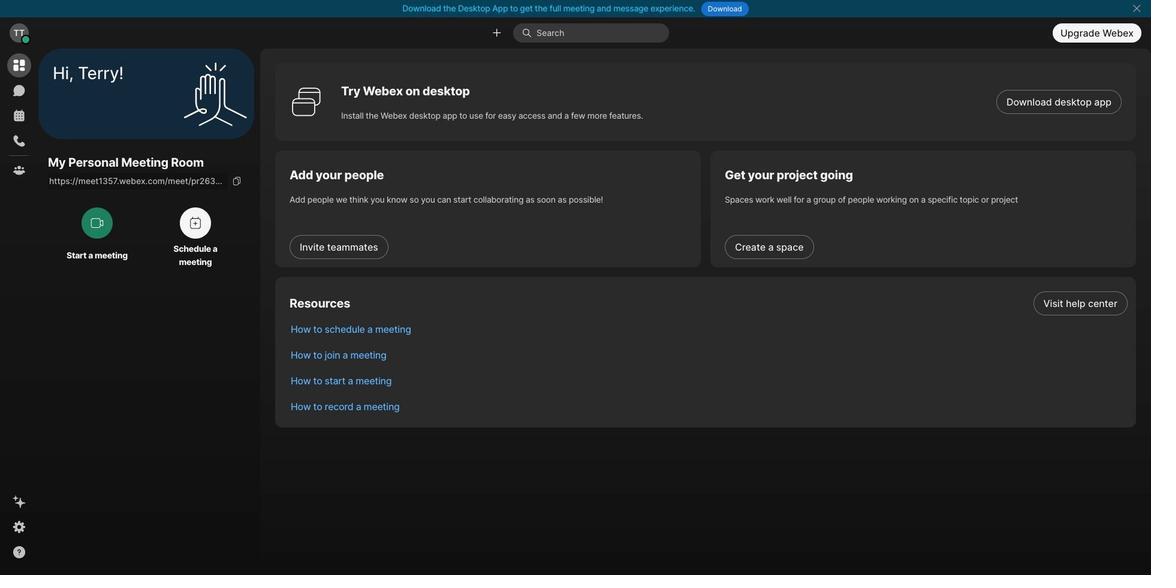 Task type: vqa. For each thing, say whether or not it's contained in the screenshot.
list item
yes



Task type: locate. For each thing, give the bounding box(es) containing it.
navigation
[[0, 49, 38, 575]]

None text field
[[48, 173, 228, 190]]

2 list item from the top
[[281, 316, 1137, 342]]

list item
[[281, 290, 1137, 316], [281, 316, 1137, 342], [281, 342, 1137, 368], [281, 368, 1137, 394], [281, 394, 1137, 419]]

webex tab list
[[7, 53, 31, 182]]

5 list item from the top
[[281, 394, 1137, 419]]

1 list item from the top
[[281, 290, 1137, 316]]



Task type: describe. For each thing, give the bounding box(es) containing it.
3 list item from the top
[[281, 342, 1137, 368]]

two hands high fiving image
[[179, 58, 251, 130]]

4 list item from the top
[[281, 368, 1137, 394]]

cancel_16 image
[[1133, 4, 1142, 13]]



